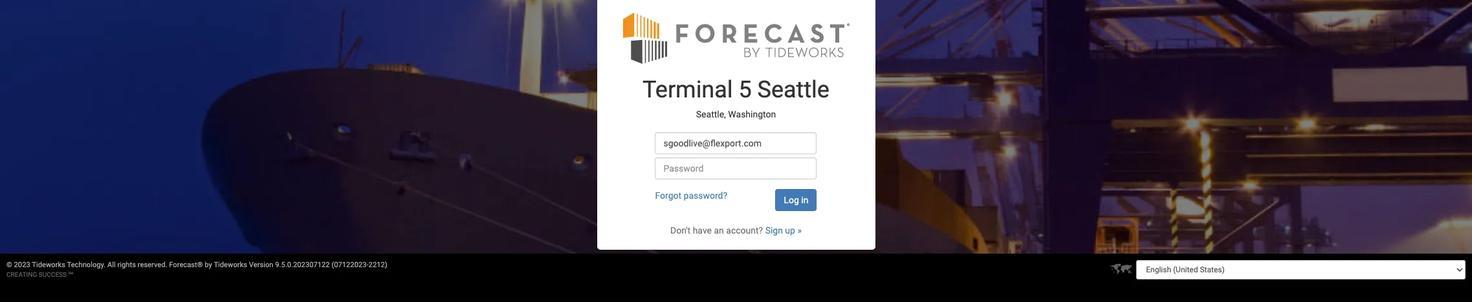 Task type: vqa. For each thing, say whether or not it's contained in the screenshot.
Mass to the left
no



Task type: describe. For each thing, give the bounding box(es) containing it.
©
[[6, 262, 12, 270]]

account?
[[727, 226, 763, 236]]

log in button
[[776, 190, 817, 212]]

by
[[205, 262, 212, 270]]

9.5.0.202307122
[[275, 262, 330, 270]]

sign
[[766, 226, 783, 236]]

forecast®
[[169, 262, 203, 270]]

log
[[784, 196, 799, 206]]

terminal 5 seattle seattle, washington
[[643, 77, 830, 120]]

password?
[[684, 191, 728, 201]]

reserved.
[[138, 262, 167, 270]]

forgot password? log in
[[655, 191, 809, 206]]

all
[[107, 262, 116, 270]]

don't
[[671, 226, 691, 236]]

© 2023 tideworks technology. all rights reserved. forecast® by tideworks version 9.5.0.202307122 (07122023-2212) creating success ℠
[[6, 262, 388, 279]]

technology.
[[67, 262, 106, 270]]



Task type: locate. For each thing, give the bounding box(es) containing it.
Email or username text field
[[655, 133, 817, 155]]

tideworks right by
[[214, 262, 247, 270]]

»
[[798, 226, 802, 236]]

2 tideworks from the left
[[214, 262, 247, 270]]

have
[[693, 226, 712, 236]]

success
[[39, 272, 67, 279]]

(07122023-
[[332, 262, 369, 270]]

seattle
[[758, 77, 830, 104]]

rights
[[118, 262, 136, 270]]

seattle,
[[696, 109, 726, 120]]

℠
[[68, 272, 73, 279]]

don't have an account? sign up »
[[671, 226, 802, 236]]

5
[[739, 77, 752, 104]]

Password password field
[[655, 158, 817, 180]]

version
[[249, 262, 274, 270]]

tideworks
[[32, 262, 65, 270], [214, 262, 247, 270]]

terminal
[[643, 77, 733, 104]]

in
[[802, 196, 809, 206]]

tideworks up success
[[32, 262, 65, 270]]

forecast® by tideworks image
[[623, 11, 850, 65]]

0 horizontal spatial tideworks
[[32, 262, 65, 270]]

washington
[[729, 109, 776, 120]]

sign up » link
[[766, 226, 802, 236]]

creating
[[6, 272, 37, 279]]

2212)
[[369, 262, 388, 270]]

forgot password? link
[[655, 191, 728, 201]]

an
[[714, 226, 724, 236]]

2023
[[14, 262, 30, 270]]

up
[[786, 226, 796, 236]]

forgot
[[655, 191, 682, 201]]

1 horizontal spatial tideworks
[[214, 262, 247, 270]]

1 tideworks from the left
[[32, 262, 65, 270]]



